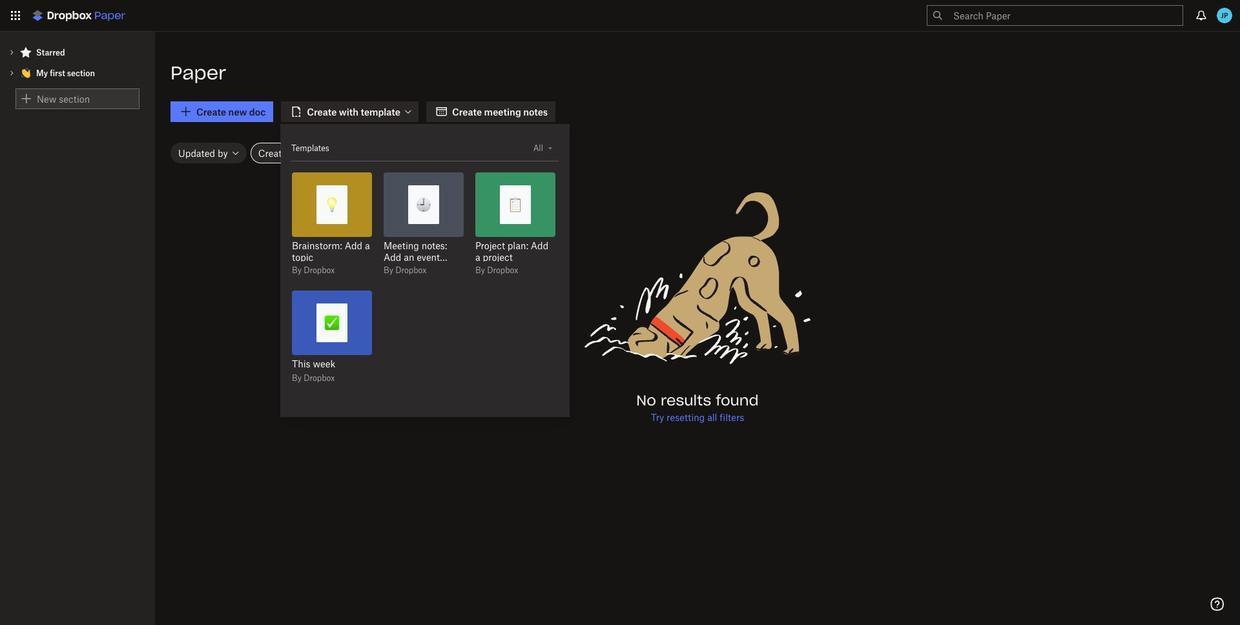 Task type: vqa. For each thing, say whether or not it's contained in the screenshot.
rightmost Add
yes



Task type: locate. For each thing, give the bounding box(es) containing it.
try resetting all filters link
[[651, 412, 745, 423]]

doc right the 'light bulb' icon
[[340, 199, 356, 211]]

by
[[292, 265, 302, 275], [384, 265, 394, 275], [476, 265, 485, 275], [292, 373, 302, 383]]

week
[[313, 358, 336, 370]]

create doc button up 'brainstorm:'
[[299, 194, 365, 216]]

a
[[365, 240, 370, 251], [476, 251, 481, 263]]

menu containing create doc
[[281, 125, 580, 417]]

add right plan:
[[531, 240, 549, 251]]

create left with
[[307, 106, 337, 118]]

a left 'project' on the left
[[476, 251, 481, 263]]

create meeting notes
[[452, 106, 548, 118]]

doc
[[249, 106, 266, 118], [340, 199, 356, 211], [432, 199, 448, 211], [523, 199, 540, 211], [340, 317, 356, 329]]

section
[[67, 68, 95, 78]]

a inside the project plan: add a project by dropbox
[[476, 251, 481, 263]]

waving hand image
[[21, 68, 31, 78]]

doc for this
[[340, 317, 356, 329]]

add
[[345, 240, 363, 251], [531, 240, 549, 251], [384, 251, 402, 263]]

plan:
[[508, 240, 529, 251]]

2 horizontal spatial add
[[531, 240, 549, 251]]

0 horizontal spatial a
[[365, 240, 370, 251]]

doc right new
[[249, 106, 266, 118]]

create doc up notes:
[[400, 199, 448, 211]]

nine o'clock image
[[416, 197, 432, 213]]

menu
[[281, 125, 580, 417]]

this
[[292, 358, 311, 370]]

create doc up week
[[308, 317, 356, 329]]

create doc button up notes:
[[391, 194, 457, 216]]

my
[[36, 68, 48, 78]]

by dropbox
[[384, 265, 427, 275]]

create doc up plan:
[[491, 199, 540, 211]]

dropbox inside the project plan: add a project by dropbox
[[487, 265, 519, 275]]

by down 'project' on the left
[[476, 265, 485, 275]]

create up week
[[308, 317, 338, 329]]

create left meeting
[[452, 106, 482, 118]]

created
[[258, 147, 293, 159]]

a left meeting
[[365, 240, 370, 251]]

create new doc
[[196, 106, 266, 118]]

create doc
[[308, 199, 356, 211], [400, 199, 448, 211], [491, 199, 540, 211], [308, 317, 356, 329]]

template
[[361, 106, 401, 118]]

doc right check mark button image
[[340, 317, 356, 329]]

with
[[339, 106, 359, 118]]

add left an
[[384, 251, 402, 263]]

by
[[295, 147, 305, 159]]

meeting notes: add an event name
[[384, 240, 447, 275]]

dropbox inside brainstorm: add a topic by dropbox
[[304, 265, 335, 275]]

dropbox down topic
[[304, 265, 335, 275]]

add right 'brainstorm:'
[[345, 240, 363, 251]]

doc for brainstorm:
[[340, 199, 356, 211]]

create doc button up plan:
[[483, 194, 549, 216]]

by down meeting
[[384, 265, 394, 275]]

by down this
[[292, 373, 302, 383]]

1 horizontal spatial add
[[384, 251, 402, 263]]

created by me
[[258, 147, 321, 159]]

create doc button
[[299, 194, 365, 216], [391, 194, 457, 216], [483, 194, 549, 216], [299, 312, 365, 334]]

a inside brainstorm: add a topic by dropbox
[[365, 240, 370, 251]]

starred
[[36, 47, 65, 58]]

create doc button up week
[[299, 312, 365, 334]]

1 horizontal spatial a
[[476, 251, 481, 263]]

by down topic
[[292, 265, 302, 275]]

dropbox down week
[[304, 373, 335, 383]]

dropbox inside this week by dropbox
[[304, 373, 335, 383]]

project plan: add a project by dropbox
[[476, 240, 549, 275]]

New section text field
[[37, 89, 139, 109]]

create doc up 'brainstorm:'
[[308, 199, 356, 211]]

create left new
[[196, 106, 226, 118]]

filters
[[720, 412, 745, 423]]

found
[[716, 394, 759, 408]]

create meeting notes button
[[427, 101, 556, 122]]

brainstorm:
[[292, 240, 342, 251]]

add inside the project plan: add a project by dropbox
[[531, 240, 549, 251]]

dropbox down 'project' on the left
[[487, 265, 519, 275]]

add inside meeting notes: add an event name
[[384, 251, 402, 263]]

all
[[708, 412, 718, 423]]

doc right clipboard icon
[[523, 199, 540, 211]]

by inside the project plan: add a project by dropbox
[[476, 265, 485, 275]]

add for meeting notes: add an event name
[[384, 251, 402, 263]]

0 horizontal spatial add
[[345, 240, 363, 251]]

create
[[196, 106, 226, 118], [307, 106, 337, 118], [452, 106, 482, 118], [308, 199, 338, 211], [400, 199, 430, 211], [491, 199, 521, 211], [308, 317, 338, 329]]

meeting
[[484, 106, 521, 118]]

all
[[534, 143, 543, 153]]

meeting
[[384, 240, 419, 251]]

templates
[[291, 143, 330, 153]]

create new doc button
[[171, 101, 273, 122]]

dropbox
[[304, 265, 335, 275], [396, 265, 427, 275], [487, 265, 519, 275], [304, 373, 335, 383]]

created by me button
[[251, 143, 329, 163]]



Task type: describe. For each thing, give the bounding box(es) containing it.
my first section
[[36, 68, 95, 78]]

project
[[476, 240, 505, 251]]

create up plan:
[[491, 199, 521, 211]]

add for project plan: add a project by dropbox
[[531, 240, 549, 251]]

create with template button
[[281, 101, 419, 122]]

doc inside create new doc button
[[249, 106, 266, 118]]

brainstorm: add a topic by dropbox
[[292, 240, 370, 275]]

create doc for this week
[[308, 317, 356, 329]]

doc right the "nine o'clock" icon
[[432, 199, 448, 211]]

create doc for meeting notes: add an event name
[[400, 199, 448, 211]]

create doc for brainstorm: add a topic
[[308, 199, 356, 211]]

no
[[637, 394, 656, 408]]

try
[[651, 412, 665, 423]]

create inside create with template dropdown button
[[307, 106, 337, 118]]

light bulb image
[[324, 197, 340, 213]]

notes:
[[422, 240, 447, 251]]

project
[[483, 251, 513, 263]]

create doc button for project plan: add a project
[[483, 194, 549, 216]]

clipboard image
[[508, 197, 523, 213]]

me
[[308, 147, 321, 159]]

overlay image
[[549, 147, 553, 150]]

new
[[228, 106, 247, 118]]

all button
[[527, 135, 559, 161]]

resetting
[[667, 412, 705, 423]]

this week by dropbox
[[292, 358, 336, 383]]

doc for project
[[523, 199, 540, 211]]

create up 'brainstorm:'
[[308, 199, 338, 211]]

create inside create meeting notes popup button
[[452, 106, 482, 118]]

by inside this week by dropbox
[[292, 373, 302, 383]]

create doc for project plan: add a project
[[491, 199, 540, 211]]

notes
[[524, 106, 548, 118]]

check mark button image
[[324, 315, 340, 331]]

create inside create new doc button
[[196, 106, 226, 118]]

event
[[417, 251, 440, 263]]

name
[[384, 263, 408, 275]]

add inside brainstorm: add a topic by dropbox
[[345, 240, 363, 251]]

no results found try resetting all filters
[[637, 394, 759, 423]]

create doc button for meeting notes: add an event name
[[391, 194, 457, 216]]

first
[[50, 68, 65, 78]]

topic
[[292, 251, 314, 263]]

paper
[[171, 65, 226, 83]]

results
[[661, 394, 712, 408]]

create up meeting
[[400, 199, 430, 211]]

create doc button for brainstorm: add a topic
[[299, 194, 365, 216]]

dropbox down an
[[396, 265, 427, 275]]

by inside brainstorm: add a topic by dropbox
[[292, 265, 302, 275]]

an
[[404, 251, 415, 263]]

create doc button for this week
[[299, 312, 365, 334]]

create with template
[[307, 106, 401, 118]]



